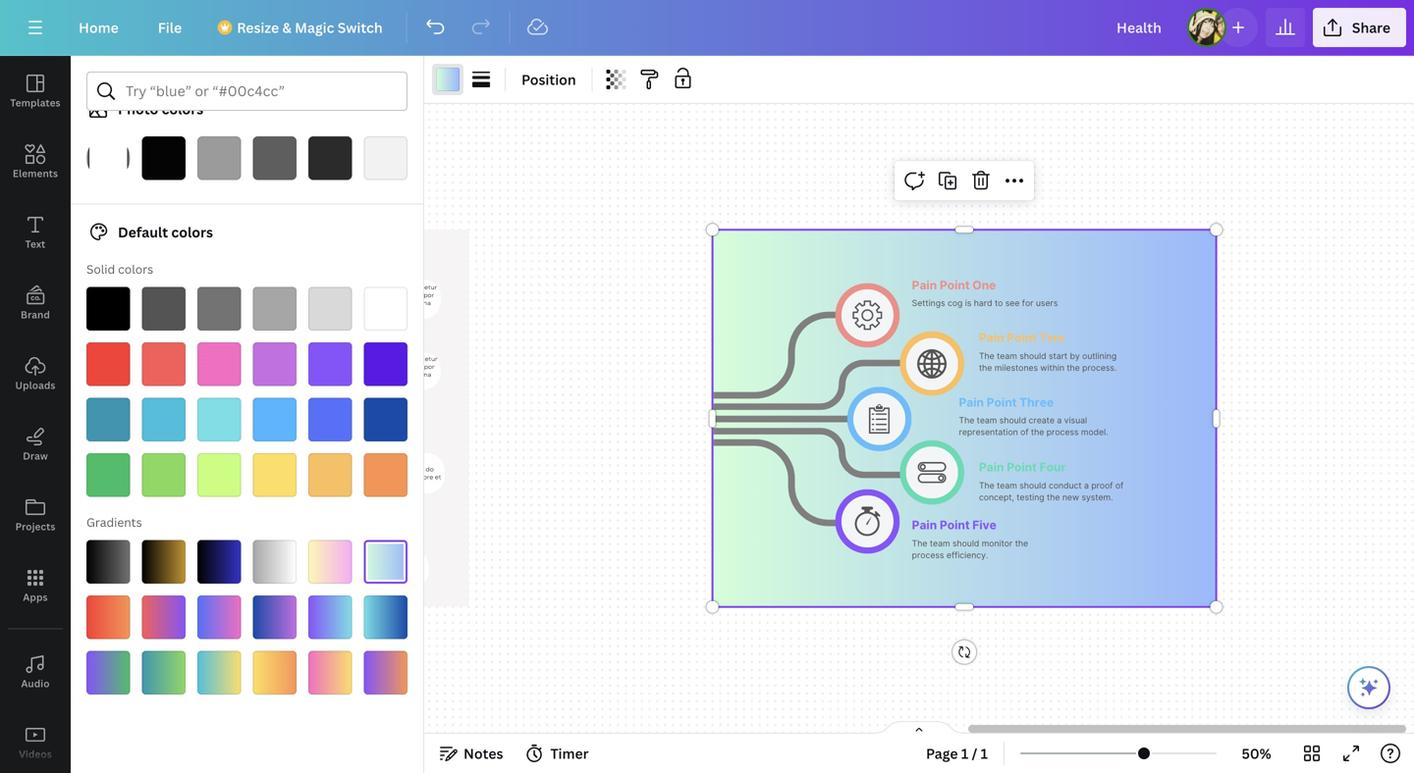 Task type: vqa. For each thing, say whether or not it's contained in the screenshot.
Present DROPDOWN BUTTON
no



Task type: describe. For each thing, give the bounding box(es) containing it.
photo colors
[[118, 100, 203, 118]]

testing
[[1017, 493, 1045, 503]]

50%
[[1242, 745, 1271, 764]]

light blue #38b6ff image
[[253, 398, 297, 442]]

elements button
[[0, 127, 71, 197]]

point for three
[[987, 396, 1017, 410]]

linear gradient 90°: #a6a6a6, #ffffff image
[[253, 541, 297, 584]]

the team should conduct a proof of concept, testing the new system.
[[979, 481, 1126, 503]]

pain for pain point three
[[959, 396, 984, 410]]

royal blue #5271ff image
[[308, 398, 352, 442]]

solid colors
[[86, 261, 153, 277]]

colors for photo colors
[[162, 100, 203, 118]]

linear gradient 90°: #ff66c4, #ffde59 image
[[308, 652, 352, 695]]

visual
[[1064, 416, 1087, 426]]

colors for default colors
[[171, 223, 213, 242]]

the for representation
[[959, 416, 974, 426]]

pain for pain point one
[[912, 278, 937, 292]]

pain point four
[[979, 461, 1066, 475]]

for
[[1022, 298, 1034, 309]]

white #ffffff image
[[364, 287, 408, 331]]

representation
[[959, 428, 1018, 438]]

share
[[1352, 18, 1391, 37]]

point for five
[[940, 518, 970, 533]]

proof
[[1091, 481, 1113, 491]]

gray #737373 image
[[197, 287, 241, 331]]

elements
[[13, 167, 58, 180]]

the for efficiency.
[[912, 539, 928, 549]]

videos
[[19, 748, 52, 762]]

pain point three
[[959, 396, 1054, 410]]

magenta #cb6ce6 image
[[253, 343, 297, 386]]

pain for pain point two
[[979, 331, 1004, 345]]

notes button
[[432, 739, 511, 770]]

home
[[79, 18, 119, 37]]

draw button
[[0, 410, 71, 480]]

linear gradient 90°: #ff5757, #8c52ff image
[[142, 596, 186, 640]]

light blue #38b6ff image
[[253, 398, 297, 442]]

concept,
[[979, 493, 1014, 503]]

team for of
[[997, 481, 1017, 491]]

pain point two
[[979, 331, 1065, 345]]

green #00bf63 image
[[86, 454, 130, 497]]

position
[[521, 70, 576, 89]]

magic
[[295, 18, 334, 37]]

brand button
[[0, 268, 71, 339]]

home link
[[63, 8, 134, 47]]

two
[[1040, 331, 1065, 345]]

solid
[[86, 261, 115, 277]]

of inside the team should create a visual representation of the process model.
[[1021, 428, 1029, 438]]

linear gradient 90°: #ff66c4, #ffde59 image
[[308, 652, 352, 695]]

process inside the team should create a visual representation of the process model.
[[1047, 428, 1079, 438]]

default
[[118, 223, 168, 242]]

system.
[[1082, 493, 1113, 503]]

0 vertical spatial icon image
[[853, 301, 882, 331]]

1 vertical spatial icon image
[[869, 405, 890, 434]]

linear gradient 90°: #ff5757, #8c52ff image
[[142, 596, 186, 640]]

yellow #ffde59 image
[[253, 454, 297, 497]]

linear gradient 90°: #8c52ff, #00bf63 image
[[86, 652, 130, 695]]

pain point five
[[912, 518, 997, 533]]

the inside the team should monitor the process efficiency.
[[1015, 539, 1028, 549]]

see
[[1005, 298, 1020, 309]]

three
[[1020, 396, 1054, 410]]

hard
[[974, 298, 992, 309]]

Design title text field
[[1101, 8, 1179, 47]]

monitor
[[982, 539, 1013, 549]]

linear gradient 90°: #000000, #3533cd image
[[197, 541, 241, 584]]

videos button
[[0, 708, 71, 774]]

templates button
[[0, 56, 71, 127]]

pink #ff66c4 image
[[197, 343, 241, 386]]

a for proof
[[1084, 481, 1089, 491]]

audio button
[[0, 637, 71, 708]]

outlining
[[1082, 351, 1117, 361]]

conduct
[[1049, 481, 1082, 491]]

&
[[282, 18, 291, 37]]

resize & magic switch
[[237, 18, 383, 37]]

pain point one
[[912, 278, 996, 292]]

process inside the team should monitor the process efficiency.
[[912, 550, 944, 561]]

the inside the team should create a visual representation of the process model.
[[1031, 428, 1044, 438]]

canva assistant image
[[1357, 677, 1381, 700]]

apps
[[23, 591, 48, 604]]

team for efficiency.
[[930, 539, 950, 549]]

linear gradient 90°: #a6a6a6, #ffffff image
[[253, 541, 297, 584]]

the inside the team should conduct a proof of concept, testing the new system.
[[1047, 493, 1060, 503]]

coral red #ff5757 image
[[142, 343, 186, 386]]

side panel tab list
[[0, 56, 71, 774]]

linear gradient 90°: #5de0e6, #004aad image
[[364, 596, 408, 640]]

file
[[158, 18, 182, 37]]

#f2f2f2 image
[[364, 137, 408, 180]]

lime #c1ff72 image
[[197, 454, 241, 497]]

default colors
[[118, 223, 213, 242]]

2 1 from the left
[[981, 745, 988, 764]]

linear gradient 90°: #8c52ff, #ff914d image
[[364, 652, 408, 695]]

cog
[[948, 298, 963, 309]]

create
[[1029, 416, 1055, 426]]

text
[[25, 238, 45, 251]]

milestones
[[995, 363, 1038, 373]]

the team should start by outlining the milestones within the process.
[[979, 351, 1119, 373]]

pink #ff66c4 image
[[197, 343, 241, 386]]

pain for pain point four
[[979, 461, 1004, 475]]

point for one
[[940, 278, 970, 292]]



Task type: locate. For each thing, give the bounding box(es) containing it.
within
[[1040, 363, 1065, 373]]

colors
[[162, 100, 203, 118], [171, 223, 213, 242], [118, 261, 153, 277]]

dark gray #545454 image
[[142, 287, 186, 331], [142, 287, 186, 331]]

team up concept,
[[997, 481, 1017, 491]]

violet #5e17eb image
[[364, 343, 408, 386], [364, 343, 408, 386]]

one
[[973, 278, 996, 292]]

the inside the team should conduct a proof of concept, testing the new system.
[[979, 481, 995, 491]]

linear gradient 90°: #8c52ff, #5ce1e6 image
[[308, 596, 352, 640], [308, 596, 352, 640]]

the team should monitor the process efficiency.
[[912, 539, 1031, 561]]

team up milestones
[[997, 351, 1017, 361]]

1 horizontal spatial 1
[[981, 745, 988, 764]]

1 vertical spatial of
[[1115, 481, 1124, 491]]

audio
[[21, 678, 50, 691]]

orange #ff914d image
[[364, 454, 408, 497], [364, 454, 408, 497]]

team down pain point five
[[930, 539, 950, 549]]

the up concept,
[[979, 481, 995, 491]]

by
[[1070, 351, 1080, 361]]

coral red #ff5757 image
[[142, 343, 186, 386]]

dark turquoise #0097b2 image
[[86, 398, 130, 442]]

templates
[[10, 96, 60, 110]]

aqua blue #0cc0df image
[[142, 398, 186, 442], [142, 398, 186, 442]]

new
[[1062, 493, 1079, 503]]

a for visual
[[1057, 416, 1062, 426]]

model.
[[1081, 428, 1108, 438]]

the down pain point five
[[912, 539, 928, 549]]

should up "testing"
[[1020, 481, 1046, 491]]

lime #c1ff72 image
[[197, 454, 241, 497]]

dark turquoise #0097b2 image
[[86, 398, 130, 442]]

/
[[972, 745, 977, 764]]

linear gradient 90°: #0cc0df, #ffde59 image
[[197, 652, 241, 695], [197, 652, 241, 695]]

green #00bf63 image
[[86, 454, 130, 497]]

colors right default at the top of page
[[171, 223, 213, 242]]

peach #ffbd59 image
[[308, 454, 352, 497], [308, 454, 352, 497]]

point
[[940, 278, 970, 292], [1007, 331, 1037, 345], [987, 396, 1017, 410], [1007, 461, 1037, 475], [940, 518, 970, 533]]

timer button
[[519, 739, 597, 770]]

2 vertical spatial icon image
[[918, 463, 946, 483]]

a left the proof
[[1084, 481, 1089, 491]]

grass green #7ed957 image
[[142, 454, 186, 497], [142, 454, 186, 497]]

magenta #cb6ce6 image
[[253, 343, 297, 386]]

0 horizontal spatial process
[[912, 550, 944, 561]]

pain for pain point five
[[912, 518, 937, 533]]

main menu bar
[[0, 0, 1414, 56]]

should inside the team should monitor the process efficiency.
[[953, 539, 979, 549]]

pain down settings cog is hard to see for users
[[979, 331, 1004, 345]]

the team should create a visual representation of the process model.
[[959, 416, 1108, 438]]

colors right the photo
[[162, 100, 203, 118]]

1 1 from the left
[[961, 745, 969, 764]]

light gray #d9d9d9 image
[[308, 287, 352, 331], [308, 287, 352, 331]]

colors for solid colors
[[118, 261, 153, 277]]

linear gradient 90°: #ff3131, #ff914d image
[[86, 596, 130, 640], [86, 596, 130, 640]]

team inside the team should conduct a proof of concept, testing the new system.
[[997, 481, 1017, 491]]

team inside "the team should start by outlining the milestones within the process."
[[997, 351, 1017, 361]]

#2b2b2b image
[[308, 137, 352, 180], [308, 137, 352, 180]]

#040404 image
[[142, 137, 186, 180], [142, 137, 186, 180]]

the for the
[[979, 351, 995, 361]]

point up "cog" at the top right of the page
[[940, 278, 970, 292]]

#f2f2f2 image
[[364, 137, 408, 180]]

0 vertical spatial a
[[1057, 416, 1062, 426]]

text button
[[0, 197, 71, 268]]

0 vertical spatial of
[[1021, 428, 1029, 438]]

the down by
[[1067, 363, 1080, 373]]

resize & magic switch button
[[205, 8, 398, 47]]

the down pain point two
[[979, 351, 995, 361]]

linear gradient 90°: #5de0e6, #004aad image
[[364, 596, 408, 640]]

pain up the team should monitor the process efficiency.
[[912, 518, 937, 533]]

five
[[973, 518, 997, 533]]

of down 'three'
[[1021, 428, 1029, 438]]

1 horizontal spatial process
[[1047, 428, 1079, 438]]

team for the
[[997, 351, 1017, 361]]

team
[[997, 351, 1017, 361], [977, 416, 997, 426], [997, 481, 1017, 491], [930, 539, 950, 549]]

a inside the team should conduct a proof of concept, testing the new system.
[[1084, 481, 1089, 491]]

should
[[1020, 351, 1046, 361], [1000, 416, 1026, 426], [1020, 481, 1046, 491], [953, 539, 979, 549]]

the inside "the team should start by outlining the milestones within the process."
[[979, 351, 995, 361]]

a
[[1057, 416, 1062, 426], [1084, 481, 1089, 491]]

the right monitor
[[1015, 539, 1028, 549]]

the for of
[[979, 481, 995, 491]]

point for two
[[1007, 331, 1037, 345]]

projects
[[15, 520, 55, 534]]

1 right /
[[981, 745, 988, 764]]

0 horizontal spatial of
[[1021, 428, 1029, 438]]

brand
[[21, 308, 50, 322]]

the down "conduct"
[[1047, 493, 1060, 503]]

to
[[995, 298, 1003, 309]]

a left visual
[[1057, 416, 1062, 426]]

linear gradient 90°: #fff7ad, #ffa9f9 image
[[308, 541, 352, 584]]

linear gradient 90°: #000000, #737373 image
[[86, 541, 130, 584], [86, 541, 130, 584]]

of
[[1021, 428, 1029, 438], [1115, 481, 1124, 491]]

should for efficiency.
[[953, 539, 979, 549]]

draw
[[23, 450, 48, 463]]

start
[[1049, 351, 1068, 361]]

share button
[[1313, 8, 1406, 47]]

should for of
[[1020, 481, 1046, 491]]

gray #a6a6a6 image
[[253, 287, 297, 331]]

linear gradient 90°: #ffde59, #ff914d image
[[253, 652, 297, 695], [253, 652, 297, 695]]

linear gradient 90°: #8c52ff, #00bf63 image
[[86, 652, 130, 695]]

the left milestones
[[979, 363, 992, 373]]

chronometer icon image
[[855, 507, 880, 537]]

notes
[[464, 745, 503, 764]]

gray #a6a6a6 image
[[253, 287, 297, 331]]

#9b9b9b image
[[197, 137, 241, 180], [197, 137, 241, 180]]

black #000000 image
[[86, 287, 130, 331]]

50% button
[[1225, 739, 1288, 770]]

#5e5e5e image
[[253, 137, 297, 180], [253, 137, 297, 180]]

1 horizontal spatial of
[[1115, 481, 1124, 491]]

four
[[1040, 461, 1066, 475]]

0 horizontal spatial 1
[[961, 745, 969, 764]]

pain
[[912, 278, 937, 292], [979, 331, 1004, 345], [959, 396, 984, 410], [979, 461, 1004, 475], [912, 518, 937, 533]]

should up milestones
[[1020, 351, 1046, 361]]

efficiency.
[[947, 550, 988, 561]]

icon image
[[853, 301, 882, 331], [869, 405, 890, 434], [918, 463, 946, 483]]

linear gradient 90°: #0097b2, #7ed957 image
[[142, 652, 186, 695], [142, 652, 186, 695]]

point up "representation"
[[987, 396, 1017, 410]]

point left four
[[1007, 461, 1037, 475]]

should for the
[[1020, 351, 1046, 361]]

users
[[1036, 298, 1058, 309]]

linear gradient 90°: #000000, #3533cd image
[[197, 541, 241, 584]]

projects button
[[0, 480, 71, 551]]

point up the team should monitor the process efficiency.
[[940, 518, 970, 533]]

process.
[[1082, 363, 1117, 373]]

is
[[965, 298, 972, 309]]

turquoise blue #5ce1e6 image
[[197, 398, 241, 442], [197, 398, 241, 442]]

1 horizontal spatial a
[[1084, 481, 1089, 491]]

should up "efficiency." on the right
[[953, 539, 979, 549]]

linear gradient 90°: #8c52ff, #ff914d image
[[364, 652, 408, 695]]

file button
[[142, 8, 198, 47]]

royal blue #5271ff image
[[308, 398, 352, 442]]

should for representation
[[1000, 416, 1026, 426]]

photo
[[118, 100, 158, 118]]

should inside the team should conduct a proof of concept, testing the new system.
[[1020, 481, 1046, 491]]

colors right solid
[[118, 261, 153, 277]]

1 vertical spatial process
[[912, 550, 944, 561]]

linear gradient 90°: #fff7ad, #ffa9f9 image
[[308, 541, 352, 584]]

0 horizontal spatial a
[[1057, 416, 1062, 426]]

black #000000 image
[[86, 287, 130, 331]]

settings
[[912, 298, 945, 309]]

team inside the team should monitor the process efficiency.
[[930, 539, 950, 549]]

cobalt blue #004aad image
[[364, 398, 408, 442], [364, 398, 408, 442]]

the inside the team should create a visual representation of the process model.
[[959, 416, 974, 426]]

apps button
[[0, 551, 71, 622]]

uploads
[[15, 379, 55, 392]]

process
[[1047, 428, 1079, 438], [912, 550, 944, 561]]

bright red #ff3131 image
[[86, 343, 130, 386], [86, 343, 130, 386]]

timer
[[550, 745, 589, 764]]

purple #8c52ff image
[[308, 343, 352, 386], [308, 343, 352, 386]]

position button
[[514, 64, 584, 95]]

of right the proof
[[1115, 481, 1124, 491]]

team inside the team should create a visual representation of the process model.
[[977, 416, 997, 426]]

should inside the team should create a visual representation of the process model.
[[1000, 416, 1026, 426]]

Try "blue" or "#00c4cc" search field
[[126, 73, 395, 110]]

0 vertical spatial colors
[[162, 100, 203, 118]]

gray #737373 image
[[197, 287, 241, 331]]

pain up 'settings'
[[912, 278, 937, 292]]

switch
[[338, 18, 383, 37]]

point left two
[[1007, 331, 1037, 345]]

the up "representation"
[[959, 416, 974, 426]]

linear gradient 90°: #004aad, #cb6ce6 image
[[253, 596, 297, 640], [253, 596, 297, 640]]

pain up concept,
[[979, 461, 1004, 475]]

the inside the team should monitor the process efficiency.
[[912, 539, 928, 549]]

linear gradient 90°: #5170ff, #ff66c4 image
[[197, 596, 241, 640], [197, 596, 241, 640]]

the down create
[[1031, 428, 1044, 438]]

should inside "the team should start by outlining the milestones within the process."
[[1020, 351, 1046, 361]]

resize
[[237, 18, 279, 37]]

1 vertical spatial colors
[[171, 223, 213, 242]]

linear gradient 90°: #000000, #c89116 image
[[142, 541, 186, 584], [142, 541, 186, 584]]

the
[[979, 351, 995, 361], [959, 416, 974, 426], [979, 481, 995, 491], [912, 539, 928, 549]]

yellow #ffde59 image
[[253, 454, 297, 497]]

gradients
[[86, 515, 142, 531]]

the
[[979, 363, 992, 373], [1067, 363, 1080, 373], [1031, 428, 1044, 438], [1047, 493, 1060, 503], [1015, 539, 1028, 549]]

settings cog is hard to see for users
[[912, 298, 1058, 309]]

page 1 / 1
[[926, 745, 988, 764]]

show pages image
[[872, 721, 966, 737]]

pain up "representation"
[[959, 396, 984, 410]]

of inside the team should conduct a proof of concept, testing the new system.
[[1115, 481, 1124, 491]]

0 vertical spatial process
[[1047, 428, 1079, 438]]

1
[[961, 745, 969, 764], [981, 745, 988, 764]]

process down visual
[[1047, 428, 1079, 438]]

1 vertical spatial a
[[1084, 481, 1089, 491]]

process left "efficiency." on the right
[[912, 550, 944, 561]]

should down pain point three
[[1000, 416, 1026, 426]]

page
[[926, 745, 958, 764]]

2 vertical spatial colors
[[118, 261, 153, 277]]

white #ffffff image
[[364, 287, 408, 331]]

team up "representation"
[[977, 416, 997, 426]]

team for representation
[[977, 416, 997, 426]]

linear gradient 90°: #cdffd8, #94b9ff image
[[436, 68, 460, 91], [436, 68, 460, 91], [364, 541, 408, 584], [364, 541, 408, 584]]

1 left /
[[961, 745, 969, 764]]

uploads button
[[0, 339, 71, 410]]

a inside the team should create a visual representation of the process model.
[[1057, 416, 1062, 426]]

point for four
[[1007, 461, 1037, 475]]



